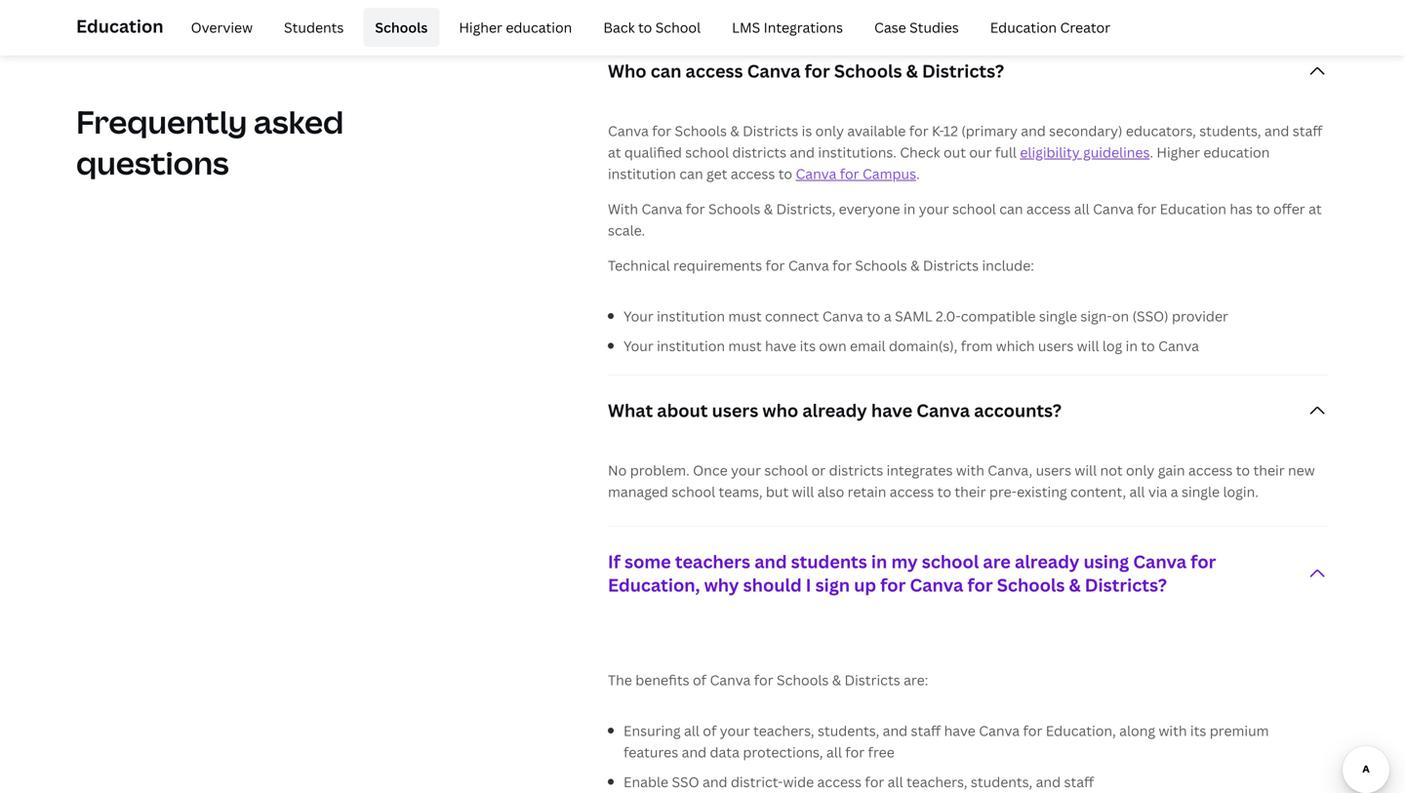 Task type: locate. For each thing, give the bounding box(es) containing it.
schools right students link
[[375, 18, 428, 37]]

0 horizontal spatial a
[[884, 307, 892, 326]]

0 horizontal spatial in
[[872, 550, 888, 574]]

schools down case
[[835, 59, 903, 83]]

qualified
[[625, 143, 682, 162]]

institutions.
[[819, 143, 897, 162]]

to right has
[[1257, 200, 1271, 218]]

districts inside no problem. once your school or districts integrates with canva, users will not only gain access to their new managed school teams, but will also retain access to their pre-existing content, all via a single login.
[[829, 461, 884, 480]]

districts? down studies
[[923, 59, 1005, 83]]

benefits
[[636, 671, 690, 690]]

to inside "with canva for schools & districts, everyone in your school can access all canva for education has to offer at scale."
[[1257, 200, 1271, 218]]

&
[[907, 59, 919, 83], [731, 122, 740, 140], [764, 200, 773, 218], [911, 256, 920, 275], [1070, 573, 1081, 597], [833, 671, 842, 690]]

0 vertical spatial students,
[[1200, 122, 1262, 140]]

some
[[625, 550, 671, 574]]

0 horizontal spatial already
[[803, 399, 868, 423]]

0 horizontal spatial education
[[506, 18, 572, 37]]

lms integrations
[[732, 18, 844, 37]]

0 vertical spatial education,
[[608, 573, 700, 597]]

who can access canva for schools & districts?
[[608, 59, 1005, 83]]

of for all
[[703, 722, 717, 740]]

1 vertical spatial already
[[1015, 550, 1080, 574]]

2 horizontal spatial education
[[1160, 200, 1227, 218]]

2 horizontal spatial have
[[945, 722, 976, 740]]

why
[[704, 573, 740, 597]]

school up but
[[765, 461, 809, 480]]

0 horizontal spatial districts
[[733, 143, 787, 162]]

what
[[608, 399, 653, 423]]

0 horizontal spatial single
[[1040, 307, 1078, 326]]

districts left "are:"
[[845, 671, 901, 690]]

users for integrates
[[1036, 461, 1072, 480]]

integrations
[[764, 18, 844, 37]]

your
[[919, 200, 950, 218], [731, 461, 762, 480], [720, 722, 750, 740]]

available
[[848, 122, 906, 140]]

1 horizontal spatial districts?
[[1085, 573, 1168, 597]]

0 vertical spatial can
[[651, 59, 682, 83]]

your down . higher education institution can get access to
[[919, 200, 950, 218]]

already right who
[[803, 399, 868, 423]]

all right ensuring
[[684, 722, 700, 740]]

education for education creator
[[991, 18, 1057, 37]]

1 vertical spatial districts
[[829, 461, 884, 480]]

2 must from the top
[[729, 337, 762, 355]]

users right which
[[1039, 337, 1074, 355]]

your inside ensuring all of your teachers, students, and staff have canva for education, along with its premium features and data protections, all for free
[[720, 722, 750, 740]]

0 vertical spatial its
[[800, 337, 816, 355]]

1 vertical spatial a
[[1171, 483, 1179, 501]]

2 your from the top
[[624, 337, 654, 355]]

problem.
[[630, 461, 690, 480]]

districts left is on the right top of page
[[743, 122, 799, 140]]

1 horizontal spatial single
[[1182, 483, 1221, 501]]

must left connect
[[729, 307, 762, 326]]

access right the get
[[731, 164, 775, 183]]

& left using
[[1070, 573, 1081, 597]]

must down requirements
[[729, 337, 762, 355]]

teams,
[[719, 483, 763, 501]]

with canva for schools & districts, everyone in your school can access all canva for education has to offer at scale.
[[608, 200, 1323, 240]]

your inside "with canva for schools & districts, everyone in your school can access all canva for education has to offer at scale."
[[919, 200, 950, 218]]

to inside menu bar
[[638, 18, 653, 37]]

to up districts,
[[779, 164, 793, 183]]

in inside if some teachers and students in my school are already using canva for education, why should i sign up for canva for schools & districts?
[[872, 550, 888, 574]]

their left pre-
[[955, 483, 987, 501]]

access up login.
[[1189, 461, 1233, 480]]

on
[[1113, 307, 1130, 326]]

institution
[[608, 164, 677, 183], [657, 307, 725, 326], [657, 337, 725, 355]]

your up data
[[720, 722, 750, 740]]

have
[[765, 337, 797, 355], [872, 399, 913, 423], [945, 722, 976, 740]]

higher right schools link
[[459, 18, 503, 37]]

schools up the get
[[675, 122, 727, 140]]

institution inside . higher education institution can get access to
[[608, 164, 677, 183]]

will
[[1078, 337, 1100, 355], [1075, 461, 1098, 480], [792, 483, 815, 501]]

1 vertical spatial can
[[680, 164, 704, 183]]

0 vertical spatial single
[[1040, 307, 1078, 326]]

in right log
[[1126, 337, 1138, 355]]

all down eligibility guidelines
[[1075, 200, 1090, 218]]

new
[[1289, 461, 1316, 480]]

1 vertical spatial education
[[1204, 143, 1271, 162]]

school down our
[[953, 200, 997, 218]]

back to school link
[[592, 8, 713, 47]]

no problem. once your school or districts integrates with canva, users will not only gain access to their new managed school teams, but will also retain access to their pre-existing content, all via a single login.
[[608, 461, 1316, 501]]

2 horizontal spatial students,
[[1200, 122, 1262, 140]]

institution down 'qualified'
[[608, 164, 677, 183]]

of right benefits
[[693, 671, 707, 690]]

education
[[76, 14, 164, 38], [991, 18, 1057, 37], [1160, 200, 1227, 218]]

2 vertical spatial users
[[1036, 461, 1072, 480]]

0 vertical spatial only
[[816, 122, 844, 140]]

access inside "with canva for schools & districts, everyone in your school can access all canva for education has to offer at scale."
[[1027, 200, 1071, 218]]

0 vertical spatial have
[[765, 337, 797, 355]]

0 horizontal spatial with
[[957, 461, 985, 480]]

education up has
[[1204, 143, 1271, 162]]

1 horizontal spatial already
[[1015, 550, 1080, 574]]

out
[[944, 143, 967, 162]]

teachers
[[675, 550, 751, 574]]

education inside menu bar
[[991, 18, 1057, 37]]

1 horizontal spatial education,
[[1046, 722, 1117, 740]]

& left is on the right top of page
[[731, 122, 740, 140]]

2 vertical spatial institution
[[657, 337, 725, 355]]

0 horizontal spatial .
[[917, 164, 920, 183]]

only right is on the right top of page
[[816, 122, 844, 140]]

overview link
[[179, 8, 265, 47]]

1 vertical spatial districts?
[[1085, 573, 1168, 597]]

0 vertical spatial must
[[729, 307, 762, 326]]

of inside ensuring all of your teachers, students, and staff have canva for education, along with its premium features and data protections, all for free
[[703, 722, 717, 740]]

students, up free
[[818, 722, 880, 740]]

schools inside if some teachers and students in my school are already using canva for education, why should i sign up for canva for schools & districts?
[[998, 573, 1066, 597]]

at right offer on the top right of page
[[1309, 200, 1323, 218]]

can inside "with canva for schools & districts, everyone in your school can access all canva for education has to offer at scale."
[[1000, 200, 1024, 218]]

higher down educators,
[[1157, 143, 1201, 162]]

single left sign-
[[1040, 307, 1078, 326]]

a right via
[[1171, 483, 1179, 501]]

log
[[1103, 337, 1123, 355]]

your
[[624, 307, 654, 326], [624, 337, 654, 355]]

with right along
[[1159, 722, 1188, 740]]

0 vertical spatial with
[[957, 461, 985, 480]]

menu bar
[[171, 8, 1123, 47]]

0 vertical spatial .
[[1150, 143, 1154, 162]]

of up data
[[703, 722, 717, 740]]

0 vertical spatial a
[[884, 307, 892, 326]]

0 horizontal spatial districts?
[[923, 59, 1005, 83]]

district-
[[731, 773, 783, 792]]

1 must from the top
[[729, 307, 762, 326]]

districts inside canva for schools & districts is only available for k-12 (primary and secondary) educators, students, and staff at qualified school districts and institutions. check out our full
[[743, 122, 799, 140]]

0 vertical spatial institution
[[608, 164, 677, 183]]

menu bar containing overview
[[171, 8, 1123, 47]]

1 vertical spatial their
[[955, 483, 987, 501]]

can left the get
[[680, 164, 704, 183]]

& left "are:"
[[833, 671, 842, 690]]

at inside canva for schools & districts is only available for k-12 (primary and secondary) educators, students, and staff at qualified school districts and institutions. check out our full
[[608, 143, 621, 162]]

back to school
[[604, 18, 701, 37]]

technical
[[608, 256, 670, 275]]

only inside canva for schools & districts is only available for k-12 (primary and secondary) educators, students, and staff at qualified school districts and institutions. check out our full
[[816, 122, 844, 140]]

teachers, up protections,
[[754, 722, 815, 740]]

is
[[802, 122, 813, 140]]

0 horizontal spatial at
[[608, 143, 621, 162]]

1 vertical spatial your
[[624, 337, 654, 355]]

0 vertical spatial districts?
[[923, 59, 1005, 83]]

has
[[1231, 200, 1253, 218]]

1 vertical spatial your
[[731, 461, 762, 480]]

users inside no problem. once your school or districts integrates with canva, users will not only gain access to their new managed school teams, but will also retain access to their pre-existing content, all via a single login.
[[1036, 461, 1072, 480]]

users up existing
[[1036, 461, 1072, 480]]

only up via
[[1127, 461, 1155, 480]]

if
[[608, 550, 621, 574]]

for
[[805, 59, 831, 83], [652, 122, 672, 140], [910, 122, 929, 140], [840, 164, 860, 183], [686, 200, 705, 218], [1138, 200, 1157, 218], [766, 256, 785, 275], [833, 256, 852, 275], [1191, 550, 1217, 574], [881, 573, 906, 597], [968, 573, 994, 597], [754, 671, 774, 690], [1024, 722, 1043, 740], [846, 744, 865, 762], [865, 773, 885, 792]]

schools inside "with canva for schools & districts, everyone in your school can access all canva for education has to offer at scale."
[[709, 200, 761, 218]]

students, inside ensuring all of your teachers, students, and staff have canva for education, along with its premium features and data protections, all for free
[[818, 722, 880, 740]]

to
[[638, 18, 653, 37], [779, 164, 793, 183], [1257, 200, 1271, 218], [867, 307, 881, 326], [1142, 337, 1156, 355], [1237, 461, 1251, 480], [938, 483, 952, 501]]

districts?
[[923, 59, 1005, 83], [1085, 573, 1168, 597]]

education, left along
[[1046, 722, 1117, 740]]

0 vertical spatial your
[[919, 200, 950, 218]]

offer
[[1274, 200, 1306, 218]]

1 vertical spatial institution
[[657, 307, 725, 326]]

access down lms
[[686, 59, 744, 83]]

at left 'qualified'
[[608, 143, 621, 162]]

integrates
[[887, 461, 953, 480]]

users inside what about users who already have canva accounts? dropdown button
[[712, 399, 759, 423]]

can right who
[[651, 59, 682, 83]]

creator
[[1061, 18, 1111, 37]]

canva inside canva for schools & districts is only available for k-12 (primary and secondary) educators, students, and staff at qualified school districts and institutions. check out our full
[[608, 122, 649, 140]]

your down the technical
[[624, 307, 654, 326]]

0 vertical spatial education
[[506, 18, 572, 37]]

eligibility guidelines link
[[1021, 143, 1150, 162]]

2 vertical spatial have
[[945, 722, 976, 740]]

schools down everyone
[[856, 256, 908, 275]]

scale.
[[608, 221, 645, 240]]

1 vertical spatial teachers,
[[907, 773, 968, 792]]

your institution must have its own email domain(s), from which users will log in to canva
[[624, 337, 1200, 355]]

0 vertical spatial of
[[693, 671, 707, 690]]

your up teams,
[[731, 461, 762, 480]]

get
[[707, 164, 728, 183]]

schools down the get
[[709, 200, 761, 218]]

a
[[884, 307, 892, 326], [1171, 483, 1179, 501]]

1 vertical spatial single
[[1182, 483, 1221, 501]]

what about users who already have canva accounts? button
[[608, 376, 1330, 446]]

all inside no problem. once your school or districts integrates with canva, users will not only gain access to their new managed school teams, but will also retain access to their pre-existing content, all via a single login.
[[1130, 483, 1146, 501]]

2 vertical spatial staff
[[1065, 773, 1095, 792]]

lms
[[732, 18, 761, 37]]

0 vertical spatial your
[[624, 307, 654, 326]]

1 vertical spatial only
[[1127, 461, 1155, 480]]

your for school
[[731, 461, 762, 480]]

higher
[[459, 18, 503, 37], [1157, 143, 1201, 162]]

sso
[[672, 773, 700, 792]]

districts? down the content, at the right bottom of the page
[[1085, 573, 1168, 597]]

all down free
[[888, 773, 904, 792]]

campus
[[863, 164, 917, 183]]

its left premium
[[1191, 722, 1207, 740]]

access right "wide"
[[818, 773, 862, 792]]

education, left why
[[608, 573, 700, 597]]

eligibility guidelines
[[1021, 143, 1150, 162]]

sign
[[816, 573, 850, 597]]

at
[[608, 143, 621, 162], [1309, 200, 1323, 218]]

via
[[1149, 483, 1168, 501]]

school up the get
[[686, 143, 729, 162]]

institution up 'about'
[[657, 337, 725, 355]]

of for benefits
[[693, 671, 707, 690]]

your up what
[[624, 337, 654, 355]]

. down educators,
[[1150, 143, 1154, 162]]

0 vertical spatial staff
[[1293, 122, 1323, 140]]

schools left using
[[998, 573, 1066, 597]]

single inside no problem. once your school or districts integrates with canva, users will not only gain access to their new managed school teams, but will also retain access to their pre-existing content, all via a single login.
[[1182, 483, 1221, 501]]

its inside ensuring all of your teachers, students, and staff have canva for education, along with its premium features and data protections, all for free
[[1191, 722, 1207, 740]]

0 horizontal spatial education
[[76, 14, 164, 38]]

teachers, down ensuring all of your teachers, students, and staff have canva for education, along with its premium features and data protections, all for free
[[907, 773, 968, 792]]

1 vertical spatial users
[[712, 399, 759, 423]]

0 horizontal spatial its
[[800, 337, 816, 355]]

its left own
[[800, 337, 816, 355]]

higher inside . higher education institution can get access to
[[1157, 143, 1201, 162]]

case studies
[[875, 18, 959, 37]]

1 horizontal spatial districts
[[845, 671, 901, 690]]

can up 'include:'
[[1000, 200, 1024, 218]]

users left who
[[712, 399, 759, 423]]

a left saml
[[884, 307, 892, 326]]

1 vertical spatial .
[[917, 164, 920, 183]]

already right are
[[1015, 550, 1080, 574]]

0 vertical spatial teachers,
[[754, 722, 815, 740]]

of
[[693, 671, 707, 690], [703, 722, 717, 740]]

at inside "with canva for schools & districts, everyone in your school can access all canva for education has to offer at scale."
[[1309, 200, 1323, 218]]

canva inside ensuring all of your teachers, students, and staff have canva for education, along with its premium features and data protections, all for free
[[979, 722, 1020, 740]]

case
[[875, 18, 907, 37]]

districts
[[733, 143, 787, 162], [829, 461, 884, 480]]

1 horizontal spatial higher
[[1157, 143, 1201, 162]]

1 horizontal spatial teachers,
[[907, 773, 968, 792]]

features
[[624, 744, 679, 762]]

0 horizontal spatial their
[[955, 483, 987, 501]]

1 your from the top
[[624, 307, 654, 326]]

education left back
[[506, 18, 572, 37]]

students
[[791, 550, 868, 574]]

to right back
[[638, 18, 653, 37]]

& left districts,
[[764, 200, 773, 218]]

1 vertical spatial in
[[1126, 337, 1138, 355]]

0 vertical spatial districts
[[743, 122, 799, 140]]

school
[[686, 143, 729, 162], [953, 200, 997, 218], [765, 461, 809, 480], [672, 483, 716, 501], [922, 550, 980, 574]]

2 vertical spatial your
[[720, 722, 750, 740]]

my
[[892, 550, 918, 574]]

0 horizontal spatial teachers,
[[754, 722, 815, 740]]

1 horizontal spatial only
[[1127, 461, 1155, 480]]

institution down requirements
[[657, 307, 725, 326]]

include:
[[983, 256, 1035, 275]]

2 horizontal spatial districts
[[923, 256, 979, 275]]

educators,
[[1127, 122, 1197, 140]]

in left my
[[872, 550, 888, 574]]

students, down ensuring all of your teachers, students, and staff have canva for education, along with its premium features and data protections, all for free
[[971, 773, 1033, 792]]

12
[[944, 122, 959, 140]]

districts up retain
[[829, 461, 884, 480]]

canva
[[748, 59, 801, 83], [608, 122, 649, 140], [796, 164, 837, 183], [642, 200, 683, 218], [1094, 200, 1134, 218], [789, 256, 830, 275], [823, 307, 864, 326], [1159, 337, 1200, 355], [917, 399, 971, 423], [1134, 550, 1187, 574], [910, 573, 964, 597], [710, 671, 751, 690], [979, 722, 1020, 740]]

1 horizontal spatial its
[[1191, 722, 1207, 740]]

own
[[820, 337, 847, 355]]

districts down "with canva for schools & districts, everyone in your school can access all canva for education has to offer at scale." on the top of the page
[[923, 256, 979, 275]]

2 horizontal spatial staff
[[1293, 122, 1323, 140]]

1 vertical spatial students,
[[818, 722, 880, 740]]

your inside no problem. once your school or districts integrates with canva, users will not only gain access to their new managed school teams, but will also retain access to their pre-existing content, all via a single login.
[[731, 461, 762, 480]]

0 vertical spatial their
[[1254, 461, 1285, 480]]

. down check
[[917, 164, 920, 183]]

will for not
[[1075, 461, 1098, 480]]

must for have
[[729, 337, 762, 355]]

1 horizontal spatial with
[[1159, 722, 1188, 740]]

1 horizontal spatial at
[[1309, 200, 1323, 218]]

2 vertical spatial students,
[[971, 773, 1033, 792]]

0 vertical spatial higher
[[459, 18, 503, 37]]

districts up districts,
[[733, 143, 787, 162]]

0 horizontal spatial higher
[[459, 18, 503, 37]]

education,
[[608, 573, 700, 597], [1046, 722, 1117, 740]]

all inside "with canva for schools & districts, everyone in your school can access all canva for education has to offer at scale."
[[1075, 200, 1090, 218]]

your for your institution must have its own email domain(s), from which users will log in to canva
[[624, 337, 654, 355]]

& up saml
[[911, 256, 920, 275]]

2 vertical spatial can
[[1000, 200, 1024, 218]]

overview
[[191, 18, 253, 37]]

1 vertical spatial with
[[1159, 722, 1188, 740]]

have inside what about users who already have canva accounts? dropdown button
[[872, 399, 913, 423]]

1 horizontal spatial districts
[[829, 461, 884, 480]]

will left log
[[1078, 337, 1100, 355]]

0 vertical spatial districts
[[733, 143, 787, 162]]

school inside if some teachers and students in my school are already using canva for education, why should i sign up for canva for schools & districts?
[[922, 550, 980, 574]]

education
[[506, 18, 572, 37], [1204, 143, 1271, 162]]

not
[[1101, 461, 1123, 480]]

& down "case studies" 'link'
[[907, 59, 919, 83]]

0 vertical spatial at
[[608, 143, 621, 162]]

schools up protections,
[[777, 671, 829, 690]]

our
[[970, 143, 992, 162]]

1 vertical spatial its
[[1191, 722, 1207, 740]]

1 vertical spatial must
[[729, 337, 762, 355]]

staff inside ensuring all of your teachers, students, and staff have canva for education, along with its premium features and data protections, all for free
[[911, 722, 941, 740]]

with left 'canva,'
[[957, 461, 985, 480]]

with
[[957, 461, 985, 480], [1159, 722, 1188, 740]]

1 horizontal spatial .
[[1150, 143, 1154, 162]]

education for education
[[76, 14, 164, 38]]

0 horizontal spatial districts
[[743, 122, 799, 140]]

0 horizontal spatial only
[[816, 122, 844, 140]]

1 vertical spatial staff
[[911, 722, 941, 740]]

single down gain
[[1182, 483, 1221, 501]]

a inside no problem. once your school or districts integrates with canva, users will not only gain access to their new managed school teams, but will also retain access to their pre-existing content, all via a single login.
[[1171, 483, 1179, 501]]

to up login.
[[1237, 461, 1251, 480]]

their left new
[[1254, 461, 1285, 480]]

in right everyone
[[904, 200, 916, 218]]

0 horizontal spatial education,
[[608, 573, 700, 597]]

in
[[904, 200, 916, 218], [1126, 337, 1138, 355], [872, 550, 888, 574]]

education inside . higher education institution can get access to
[[1204, 143, 1271, 162]]

1 vertical spatial have
[[872, 399, 913, 423]]

1 vertical spatial districts
[[923, 256, 979, 275]]

1 horizontal spatial in
[[904, 200, 916, 218]]

districts for technical requirements for canva for schools & districts include:
[[923, 256, 979, 275]]

2 vertical spatial districts
[[845, 671, 901, 690]]

all left via
[[1130, 483, 1146, 501]]

students, right educators,
[[1200, 122, 1262, 140]]

full
[[996, 143, 1017, 162]]

retain
[[848, 483, 887, 501]]

access down eligibility
[[1027, 200, 1071, 218]]

will right but
[[792, 483, 815, 501]]

1 vertical spatial will
[[1075, 461, 1098, 480]]

school right my
[[922, 550, 980, 574]]

0 vertical spatial in
[[904, 200, 916, 218]]

will up the content, at the right bottom of the page
[[1075, 461, 1098, 480]]



Task type: describe. For each thing, give the bounding box(es) containing it.
2.0-
[[936, 307, 961, 326]]

to down 'integrates' on the right
[[938, 483, 952, 501]]

to inside . higher education institution can get access to
[[779, 164, 793, 183]]

provider
[[1173, 307, 1229, 326]]

2 vertical spatial will
[[792, 483, 815, 501]]

with inside ensuring all of your teachers, students, and staff have canva for education, along with its premium features and data protections, all for free
[[1159, 722, 1188, 740]]

managed
[[608, 483, 669, 501]]

should
[[744, 573, 802, 597]]

wide
[[783, 773, 814, 792]]

districts,
[[777, 200, 836, 218]]

existing
[[1017, 483, 1068, 501]]

in inside "with canva for schools & districts, everyone in your school can access all canva for education has to offer at scale."
[[904, 200, 916, 218]]

what about users who already have canva accounts?
[[608, 399, 1062, 423]]

canva for schools & districts is only available for k-12 (primary and secondary) educators, students, and staff at qualified school districts and institutions. check out our full
[[608, 122, 1323, 162]]

all up enable sso and district-wide access for all teachers, students, and staff
[[827, 744, 842, 762]]

back
[[604, 18, 635, 37]]

institution for your institution must connect canva to a saml 2.0-compatible single sign-on (sso) provider
[[657, 307, 725, 326]]

everyone
[[839, 200, 901, 218]]

free
[[868, 744, 895, 762]]

to up email at the top right of the page
[[867, 307, 881, 326]]

districts? inside if some teachers and students in my school are already using canva for education, why should i sign up for canva for schools & districts?
[[1085, 573, 1168, 597]]

login.
[[1224, 483, 1259, 501]]

frequently
[[76, 101, 247, 143]]

and inside if some teachers and students in my school are already using canva for education, why should i sign up for canva for schools & districts?
[[755, 550, 787, 574]]

your for your institution must connect canva to a saml 2.0-compatible single sign-on (sso) provider
[[624, 307, 654, 326]]

gain
[[1159, 461, 1186, 480]]

students link
[[272, 8, 356, 47]]

questions
[[76, 142, 229, 184]]

who
[[608, 59, 647, 83]]

schools link
[[364, 8, 440, 47]]

or
[[812, 461, 826, 480]]

canva for campus link
[[796, 164, 917, 183]]

your for teachers,
[[720, 722, 750, 740]]

enable
[[624, 773, 669, 792]]

are
[[984, 550, 1011, 574]]

& inside canva for schools & districts is only available for k-12 (primary and secondary) educators, students, and staff at qualified school districts and institutions. check out our full
[[731, 122, 740, 140]]

domain(s),
[[889, 337, 958, 355]]

asked
[[254, 101, 344, 143]]

must for connect
[[729, 307, 762, 326]]

. inside . higher education institution can get access to
[[1150, 143, 1154, 162]]

school down once
[[672, 483, 716, 501]]

school
[[656, 18, 701, 37]]

once
[[693, 461, 728, 480]]

education, inside if some teachers and students in my school are already using canva for education, why should i sign up for canva for schools & districts?
[[608, 573, 700, 597]]

data
[[710, 744, 740, 762]]

pre-
[[990, 483, 1017, 501]]

protections,
[[743, 744, 824, 762]]

students
[[284, 18, 344, 37]]

school inside "with canva for schools & districts, everyone in your school can access all canva for education has to offer at scale."
[[953, 200, 997, 218]]

access inside . higher education institution can get access to
[[731, 164, 775, 183]]

education creator link
[[979, 8, 1123, 47]]

content,
[[1071, 483, 1127, 501]]

about
[[657, 399, 708, 423]]

staff inside canva for schools & districts is only available for k-12 (primary and secondary) educators, students, and staff at qualified school districts and institutions. check out our full
[[1293, 122, 1323, 140]]

check
[[900, 143, 941, 162]]

. higher education institution can get access to
[[608, 143, 1271, 183]]

enable sso and district-wide access for all teachers, students, and staff
[[624, 773, 1095, 792]]

access inside who can access canva for schools & districts? dropdown button
[[686, 59, 744, 83]]

accounts?
[[975, 399, 1062, 423]]

(primary
[[962, 122, 1018, 140]]

school inside canva for schools & districts is only available for k-12 (primary and secondary) educators, students, and staff at qualified school districts and institutions. check out our full
[[686, 143, 729, 162]]

& inside "with canva for schools & districts, everyone in your school can access all canva for education has to offer at scale."
[[764, 200, 773, 218]]

i
[[806, 573, 812, 597]]

saml
[[895, 307, 933, 326]]

access down 'integrates' on the right
[[890, 483, 935, 501]]

with inside no problem. once your school or districts integrates with canva, users will not only gain access to their new managed school teams, but will also retain access to their pre-existing content, all via a single login.
[[957, 461, 985, 480]]

frequently asked questions
[[76, 101, 344, 184]]

2 horizontal spatial in
[[1126, 337, 1138, 355]]

1 horizontal spatial staff
[[1065, 773, 1095, 792]]

the benefits of canva for schools & districts are:
[[608, 671, 929, 690]]

technical requirements for canva for schools & districts include:
[[608, 256, 1035, 275]]

canva for campus .
[[796, 164, 920, 183]]

if some teachers and students in my school are already using canva for education, why should i sign up for canva for schools & districts? button
[[608, 527, 1330, 621]]

your institution must connect canva to a saml 2.0-compatible single sign-on (sso) provider
[[624, 307, 1229, 326]]

are:
[[904, 671, 929, 690]]

can inside . higher education institution can get access to
[[680, 164, 704, 183]]

students, inside canva for schools & districts is only available for k-12 (primary and secondary) educators, students, and staff at qualified school districts and institutions. check out our full
[[1200, 122, 1262, 140]]

studies
[[910, 18, 959, 37]]

who
[[763, 399, 799, 423]]

only inside no problem. once your school or districts integrates with canva, users will not only gain access to their new managed school teams, but will also retain access to their pre-existing content, all via a single login.
[[1127, 461, 1155, 480]]

which
[[997, 337, 1035, 355]]

education creator
[[991, 18, 1111, 37]]

education, inside ensuring all of your teachers, students, and staff have canva for education, along with its premium features and data protections, all for free
[[1046, 722, 1117, 740]]

if some teachers and students in my school are already using canva for education, why should i sign up for canva for schools & districts?
[[608, 550, 1217, 597]]

have inside ensuring all of your teachers, students, and staff have canva for education, along with its premium features and data protections, all for free
[[945, 722, 976, 740]]

will for log
[[1078, 337, 1100, 355]]

& inside if some teachers and students in my school are already using canva for education, why should i sign up for canva for schools & districts?
[[1070, 573, 1081, 597]]

districts for the benefits of canva for schools & districts are:
[[845, 671, 901, 690]]

using
[[1084, 550, 1130, 574]]

education inside higher education link
[[506, 18, 572, 37]]

education inside "with canva for schools & districts, everyone in your school can access all canva for education has to offer at scale."
[[1160, 200, 1227, 218]]

higher education
[[459, 18, 572, 37]]

compatible
[[961, 307, 1036, 326]]

with
[[608, 200, 639, 218]]

already inside if some teachers and students in my school are already using canva for education, why should i sign up for canva for schools & districts?
[[1015, 550, 1080, 574]]

ensuring
[[624, 722, 681, 740]]

up
[[855, 573, 877, 597]]

premium
[[1210, 722, 1270, 740]]

but
[[766, 483, 789, 501]]

guidelines
[[1084, 143, 1150, 162]]

to down (sso)
[[1142, 337, 1156, 355]]

the
[[608, 671, 633, 690]]

ensuring all of your teachers, students, and staff have canva for education, along with its premium features and data protections, all for free
[[624, 722, 1270, 762]]

districts inside canva for schools & districts is only available for k-12 (primary and secondary) educators, students, and staff at qualified school districts and institutions. check out our full
[[733, 143, 787, 162]]

teachers, inside ensuring all of your teachers, students, and staff have canva for education, along with its premium features and data protections, all for free
[[754, 722, 815, 740]]

institution for your institution must have its own email domain(s), from which users will log in to canva
[[657, 337, 725, 355]]

0 horizontal spatial have
[[765, 337, 797, 355]]

along
[[1120, 722, 1156, 740]]

eligibility
[[1021, 143, 1080, 162]]

users for domain(s),
[[1039, 337, 1074, 355]]

lms integrations link
[[721, 8, 855, 47]]

secondary)
[[1050, 122, 1123, 140]]

1 horizontal spatial their
[[1254, 461, 1285, 480]]

higher education link
[[447, 8, 584, 47]]

can inside dropdown button
[[651, 59, 682, 83]]

schools inside canva for schools & districts is only available for k-12 (primary and secondary) educators, students, and staff at qualified school districts and institutions. check out our full
[[675, 122, 727, 140]]

0 vertical spatial already
[[803, 399, 868, 423]]



Task type: vqa. For each thing, say whether or not it's contained in the screenshot.
settings
no



